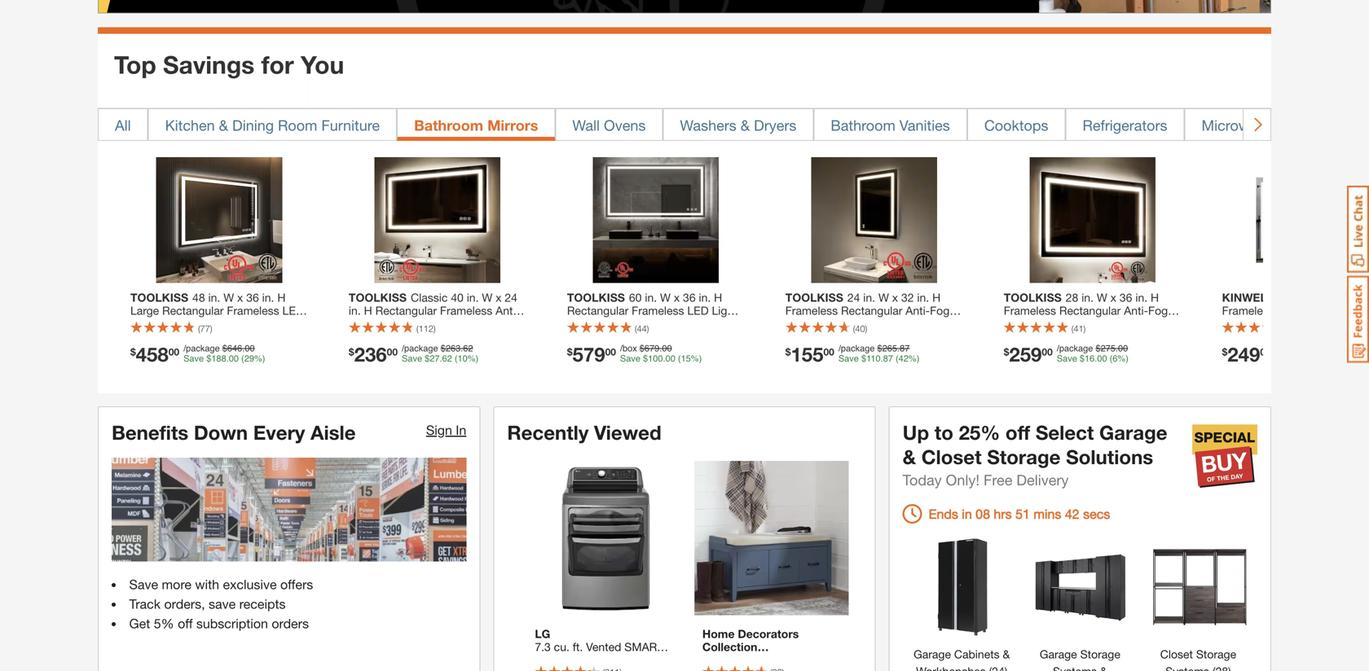 Task type: locate. For each thing, give the bounding box(es) containing it.
ft.
[[573, 641, 583, 654]]

0 horizontal spatial 40
[[451, 291, 464, 304]]

1 toolkiss from the left
[[130, 291, 188, 304]]

4 frameless from the left
[[786, 304, 838, 318]]

.
[[242, 344, 245, 354], [461, 344, 463, 354], [660, 344, 662, 354], [898, 344, 900, 354], [1116, 344, 1119, 354], [226, 354, 229, 364], [440, 354, 442, 364], [663, 354, 666, 364], [881, 354, 884, 364], [1095, 354, 1098, 364]]

0 vertical spatial 40
[[451, 291, 464, 304]]

vanity down large
[[130, 330, 161, 344]]

87 right 265
[[900, 344, 910, 354]]

w inside 24 in. w x 32 in. h frameless rectangular anti-fog led light wall bathroom vanity mirror dimmable bright
[[879, 291, 890, 304]]

679
[[645, 344, 660, 354]]

( inside the $ 236 00 /package $ 263 . 62 save $ 27 . 62 ( 10 %)
[[455, 354, 458, 364]]

2 front from the left
[[601, 330, 627, 344]]

42 left secs
[[1066, 507, 1080, 522]]

87
[[900, 344, 910, 354], [884, 354, 894, 364]]

storage for closet storage systems
[[1197, 648, 1237, 661]]

rectangular up ( 77 )
[[162, 304, 224, 318]]

4 %) from the left
[[909, 354, 920, 364]]

bathroom mirrors button
[[397, 108, 556, 141]]

0 horizontal spatial 36
[[246, 291, 259, 304]]

frameless inside 48 in. w x 36 in. h large rectangular frameless led light anti-fog wall bathroom vanity mirror super bright
[[227, 304, 279, 318]]

1 w from the left
[[224, 291, 234, 304]]

save for 259
[[1057, 354, 1078, 364]]

0 horizontal spatial 42
[[899, 354, 909, 364]]

toolkiss left "60"
[[567, 291, 625, 304]]

with left 41
[[1004, 330, 1025, 344]]

refrigerators
[[1083, 116, 1168, 134]]

& down up
[[903, 445, 917, 469]]

0 vertical spatial off
[[1006, 421, 1031, 444]]

( right the 100
[[678, 354, 681, 364]]

toolkiss left 48 at the top of page
[[130, 291, 188, 304]]

sign
[[426, 423, 452, 438]]

anti- inside 60 in. w x 36 in. h rectangular frameless led light anti-fog wall bathroom vanity mirror front light super bright
[[567, 317, 592, 331]]

toolkiss left 28
[[1004, 291, 1062, 304]]

smart
[[625, 641, 664, 654]]

(
[[198, 324, 200, 334], [417, 324, 419, 334], [635, 324, 637, 334], [854, 324, 856, 334], [1072, 324, 1074, 334], [241, 354, 244, 364], [455, 354, 458, 364], [678, 354, 681, 364], [896, 354, 899, 364], [1110, 354, 1113, 364]]

vanity inside 48 in. w x 36 in. h large rectangular frameless led light anti-fog wall bathroom vanity mirror super bright
[[130, 330, 161, 344]]

garage storage systems link
[[1026, 537, 1136, 672]]

2 systems from the left
[[1166, 665, 1210, 672]]

frameless inside 24 in. w x 32 in. h frameless rectangular anti-fog led light wall bathroom vanity mirror dimmable bright
[[786, 304, 838, 318]]

garage cabinets & workbenches product image image
[[912, 537, 1013, 638]]

storage down 'closet storage systems product image'
[[1197, 648, 1237, 661]]

wall inside button
[[573, 116, 600, 134]]

%) inside $ 259 00 /package $ 275 . 00 save $ 16 . 00 ( 6 %)
[[1118, 354, 1129, 364]]

42 inside $ 155 00 /package $ 265 . 87 save $ 110 . 87 ( 42 %)
[[899, 354, 909, 364]]

w right 28
[[1097, 291, 1108, 304]]

front inside 28 in. w x 36 in. h frameless rectangular anti-fog led light bathroom vanity mirror with front light
[[1029, 330, 1055, 344]]

( up $ 259 00 /package $ 275 . 00 save $ 16 . 00 ( 6 %)
[[1072, 324, 1074, 334]]

vanity up 275
[[1111, 317, 1142, 331]]

4 ) from the left
[[866, 324, 868, 334]]

3 w from the left
[[660, 291, 671, 304]]

/package down 77
[[184, 344, 220, 354]]

00 left 188
[[169, 347, 179, 358]]

5 rectangular from the left
[[1060, 304, 1121, 318]]

wall left 44
[[615, 317, 636, 331]]

rectangular inside 28 in. w x 36 in. h frameless rectangular anti-fog led light bathroom vanity mirror with front light
[[1060, 304, 1121, 318]]

$ 579 00 /box $ 679 . 00 save $ 100 . 00 ( 15 %)
[[567, 343, 702, 366]]

w left 32
[[879, 291, 890, 304]]

x inside 48 in. w x 36 in. h large rectangular frameless led light anti-fog wall bathroom vanity mirror super bright
[[237, 291, 243, 304]]

1 horizontal spatial closet
[[1161, 648, 1194, 661]]

24 inside 24 in. w x 32 in. h frameless rectangular anti-fog led light wall bathroom vanity mirror dimmable bright
[[848, 291, 861, 304]]

easyload
[[588, 667, 639, 672]]

1 horizontal spatial 36
[[683, 291, 696, 304]]

2 frameless from the left
[[440, 304, 493, 318]]

bathroom up 679 on the left bottom
[[639, 317, 689, 331]]

3 36 from the left
[[1120, 291, 1133, 304]]

closet storage systems product image image
[[1148, 537, 1250, 638]]

garage for garage storage systems 
[[1040, 648, 1078, 661]]

579
[[573, 343, 605, 366]]

2 horizontal spatial 36
[[1120, 291, 1133, 304]]

2 vertical spatial with
[[564, 667, 585, 672]]

4 rectangular from the left
[[841, 304, 903, 318]]

bathroom inside 48 in. w x 36 in. h large rectangular frameless led light anti-fog wall bathroom vanity mirror super bright
[[231, 317, 281, 331]]

save inside $ 259 00 /package $ 275 . 00 save $ 16 . 00 ( 6 %)
[[1057, 354, 1078, 364]]

sign in card banner image
[[112, 458, 467, 562]]

bathroom up 265
[[863, 317, 914, 331]]

front left 41
[[1029, 330, 1055, 344]]

48 in. w x 36 in. h large rectangular frameless led light anti-fog wall bathroom vanity mirror super bright image
[[156, 157, 282, 283]]

0 vertical spatial closet
[[922, 445, 982, 469]]

systems for garage
[[1053, 665, 1097, 672]]

2 /package from the left
[[402, 344, 438, 354]]

light inside 48 in. w x 36 in. h large rectangular frameless led light anti-fog wall bathroom vanity mirror super bright
[[130, 317, 156, 331]]

light inside 24 in. w x 32 in. h frameless rectangular anti-fog led light wall bathroom vanity mirror dimmable bright
[[810, 317, 836, 331]]

2 ) from the left
[[434, 324, 436, 334]]

garage storage systems 
[[1039, 648, 1121, 672]]

1 horizontal spatial super
[[659, 330, 690, 344]]

mirror inside 24 in. w x 32 in. h frameless rectangular anti-fog led light wall bathroom vanity mirror dimmable bright
[[786, 330, 816, 344]]

1 super from the left
[[198, 330, 228, 344]]

mirror left 77
[[164, 330, 195, 344]]

bright inside 60 in. w x 36 in. h rectangular frameless led light anti-fog wall bathroom vanity mirror front light super bright
[[693, 330, 723, 344]]

0 horizontal spatial off
[[178, 616, 193, 632]]

265
[[883, 344, 898, 354]]

3 %) from the left
[[691, 354, 702, 364]]

x inside 24 in. w x 32 in. h frameless rectangular anti-fog led light wall bathroom vanity mirror dimmable bright
[[893, 291, 899, 304]]

%) inside $ 458 00 /package $ 646 . 00 save $ 188 . 00 ( 29 %)
[[254, 354, 265, 364]]

closet storage systems link
[[1144, 537, 1254, 672]]

1 horizontal spatial with
[[564, 667, 585, 672]]

1 horizontal spatial off
[[1006, 421, 1031, 444]]

646
[[227, 344, 242, 354]]

1 horizontal spatial storage
[[1081, 648, 1121, 661]]

vanity left ( 112 )
[[349, 330, 380, 344]]

toolkiss left classic
[[349, 291, 407, 304]]

bathroom inside bathroom vanities button
[[831, 116, 896, 134]]

1 horizontal spatial in
[[962, 507, 973, 522]]

w
[[224, 291, 234, 304], [482, 291, 493, 304], [660, 291, 671, 304], [879, 291, 890, 304], [1097, 291, 1108, 304]]

today only!
[[903, 472, 980, 489]]

h inside 28 in. w x 36 in. h frameless rectangular anti-fog led light bathroom vanity mirror with front light
[[1151, 291, 1160, 304]]

workbenches
[[917, 665, 986, 672]]

mirror left the /box at the bottom left of page
[[567, 330, 598, 344]]

27
[[430, 354, 440, 364]]

graphite
[[602, 654, 646, 667]]

wall inside classic 40 in. w x 24 in. h rectangular frameless anti- fog led light wall bathroom vanity mirror front light
[[425, 317, 446, 331]]

1 vertical spatial closet
[[1161, 648, 1194, 661]]

2 horizontal spatial with
[[1004, 330, 1025, 344]]

00 right 16
[[1098, 354, 1108, 364]]

1 horizontal spatial front
[[601, 330, 627, 344]]

3 toolkiss from the left
[[567, 291, 625, 304]]

00 right 679 on the left bottom
[[662, 344, 672, 354]]

1 horizontal spatial bright
[[693, 330, 723, 344]]

4 /package from the left
[[1057, 344, 1094, 354]]

1 %) from the left
[[254, 354, 265, 364]]

1 horizontal spatial 40
[[856, 324, 866, 334]]

/package inside the $ 236 00 /package $ 263 . 62 save $ 27 . 62 ( 10 %)
[[402, 344, 438, 354]]

$ 458 00 /package $ 646 . 00 save $ 188 . 00 ( 29 %)
[[130, 343, 265, 366]]

front left 44
[[601, 330, 627, 344]]

1 24 from the left
[[505, 291, 518, 304]]

/package inside $ 458 00 /package $ 646 . 00 save $ 188 . 00 ( 29 %)
[[184, 344, 220, 354]]

00 left 16
[[1042, 347, 1053, 358]]

you
[[301, 50, 344, 79]]

storage
[[988, 445, 1061, 469], [1081, 648, 1121, 661], [1197, 648, 1237, 661]]

2 horizontal spatial bright
[[874, 330, 905, 344]]

249
[[1228, 343, 1261, 366]]

) up 27
[[434, 324, 436, 334]]

systems inside closet storage systems
[[1166, 665, 1210, 672]]

systems inside garage storage systems
[[1053, 665, 1097, 672]]

wall ovens button
[[556, 108, 663, 141]]

recently viewed
[[507, 421, 662, 444]]

save inside $ 155 00 /package $ 265 . 87 save $ 110 . 87 ( 42 %)
[[839, 354, 859, 364]]

garage cabinets & workbenches
[[914, 648, 1011, 672]]

room
[[278, 116, 318, 134]]

super inside 48 in. w x 36 in. h large rectangular frameless led light anti-fog wall bathroom vanity mirror super bright
[[198, 330, 228, 344]]

w for 458
[[224, 291, 234, 304]]

3 frameless from the left
[[632, 304, 684, 318]]

w inside 60 in. w x 36 in. h rectangular frameless led light anti-fog wall bathroom vanity mirror front light super bright
[[660, 291, 671, 304]]

w right "60"
[[660, 291, 671, 304]]

1 horizontal spatial 87
[[900, 344, 910, 354]]

$ 259 00 /package $ 275 . 00 save $ 16 . 00 ( 6 %)
[[1004, 343, 1129, 366]]

( up $ 458 00 /package $ 646 . 00 save $ 188 . 00 ( 29 %)
[[198, 324, 200, 334]]

5 toolkiss from the left
[[1004, 291, 1062, 304]]

whitford
[[703, 654, 746, 667]]

vanity right ( 40 )
[[917, 317, 948, 331]]

36 inside 28 in. w x 36 in. h frameless rectangular anti-fog led light bathroom vanity mirror with front light
[[1120, 291, 1133, 304]]

decorators
[[738, 628, 799, 641]]

2 horizontal spatial storage
[[1197, 648, 1237, 661]]

36 right 28
[[1120, 291, 1133, 304]]

41
[[1074, 324, 1084, 334]]

3 front from the left
[[1029, 330, 1055, 344]]

lg
[[535, 628, 551, 641]]

0 horizontal spatial with
[[195, 577, 219, 593]]

%) right the 100
[[691, 354, 702, 364]]

( up the /box at the bottom left of page
[[635, 324, 637, 334]]

00 down "kinwell" link
[[1261, 347, 1272, 358]]

bathroom left vanities
[[831, 116, 896, 134]]

) for 259
[[1084, 324, 1086, 334]]

frameless up 263
[[440, 304, 493, 318]]

fog inside 28 in. w x 36 in. h frameless rectangular anti-fog led light bathroom vanity mirror with front light
[[1149, 304, 1169, 318]]

super inside 60 in. w x 36 in. h rectangular frameless led light anti-fog wall bathroom vanity mirror front light super bright
[[659, 330, 690, 344]]

/package inside $ 259 00 /package $ 275 . 00 save $ 16 . 00 ( 6 %)
[[1057, 344, 1094, 354]]

garage inside garage cabinets & workbenches
[[914, 648, 952, 661]]

ends
[[929, 507, 959, 522]]

super
[[198, 330, 228, 344], [659, 330, 690, 344]]

( inside $ 458 00 /package $ 646 . 00 save $ 188 . 00 ( 29 %)
[[241, 354, 244, 364]]

24
[[505, 291, 518, 304], [848, 291, 861, 304]]

wall inside 48 in. w x 36 in. h large rectangular frameless led light anti-fog wall bathroom vanity mirror super bright
[[206, 317, 228, 331]]

%) right 275
[[1118, 354, 1129, 364]]

steel down decorators
[[749, 654, 775, 667]]

1 vertical spatial in
[[589, 654, 598, 667]]

save for 236
[[402, 354, 422, 364]]

/package for 259
[[1057, 344, 1094, 354]]

in
[[456, 423, 467, 438]]

0 horizontal spatial super
[[198, 330, 228, 344]]

fog inside 48 in. w x 36 in. h large rectangular frameless led light anti-fog wall bathroom vanity mirror super bright
[[183, 317, 203, 331]]

/package for 155
[[839, 344, 875, 354]]

1 systems from the left
[[1053, 665, 1097, 672]]

save down dimmable
[[839, 354, 859, 364]]

1 rectangular from the left
[[162, 304, 224, 318]]

wall ovens
[[573, 116, 646, 134]]

1 frameless from the left
[[227, 304, 279, 318]]

led inside 24 in. w x 32 in. h frameless rectangular anti-fog led light wall bathroom vanity mirror dimmable bright
[[786, 317, 807, 331]]

87 right 110
[[884, 354, 894, 364]]

rectangular up ( 112 )
[[376, 304, 437, 318]]

rectangular inside 48 in. w x 36 in. h large rectangular frameless led light anti-fog wall bathroom vanity mirror super bright
[[162, 304, 224, 318]]

save up track
[[129, 577, 158, 593]]

2 rectangular from the left
[[376, 304, 437, 318]]

off
[[1006, 421, 1031, 444], [178, 616, 193, 632]]

vanity inside classic 40 in. w x 24 in. h rectangular frameless anti- fog led light wall bathroom vanity mirror front light
[[349, 330, 380, 344]]

x for 579
[[674, 291, 680, 304]]

anti- inside 48 in. w x 36 in. h large rectangular frameless led light anti-fog wall bathroom vanity mirror super bright
[[159, 317, 183, 331]]

0 horizontal spatial 24
[[505, 291, 518, 304]]

save for 579
[[620, 354, 641, 364]]

%) inside the "$ 579 00 /box $ 679 . 00 save $ 100 . 00 ( 15 %)"
[[691, 354, 702, 364]]

save
[[209, 597, 236, 612]]

x right 28
[[1111, 291, 1117, 304]]

closet inside up to 25% off select garage & closet storage solutions today only! free delivery
[[922, 445, 982, 469]]

0 horizontal spatial garage
[[914, 648, 952, 661]]

rectangular for 155
[[841, 304, 903, 318]]

2 super from the left
[[659, 330, 690, 344]]

x left 32
[[893, 291, 899, 304]]

( right 16
[[1110, 354, 1113, 364]]

%) right 265
[[909, 354, 920, 364]]

rectangular left "60"
[[567, 304, 629, 318]]

with inside lg 7.3 cu. ft. vented smart gas dryer in graphite steel with easyload do
[[564, 667, 585, 672]]

mirror right 41
[[1145, 317, 1175, 331]]

frameless up dimmable
[[786, 304, 838, 318]]

garage down garage storage systems & accessories product image
[[1040, 648, 1078, 661]]

2 horizontal spatial front
[[1029, 330, 1055, 344]]

2 horizontal spatial garage
[[1100, 421, 1168, 444]]

0 horizontal spatial systems
[[1053, 665, 1097, 672]]

) up $ 155 00 /package $ 265 . 87 save $ 110 . 87 ( 42 %)
[[866, 324, 868, 334]]

h inside 60 in. w x 36 in. h rectangular frameless led light anti-fog wall bathroom vanity mirror front light super bright
[[714, 291, 723, 304]]

solutions
[[1067, 445, 1154, 469]]

more
[[162, 577, 192, 593]]

1 horizontal spatial 24
[[848, 291, 861, 304]]

off inside up to 25% off select garage & closet storage solutions today only! free delivery
[[1006, 421, 1031, 444]]

%) right 646
[[254, 354, 265, 364]]

cooktops button
[[968, 108, 1066, 141]]

2 w from the left
[[482, 291, 493, 304]]

vanity inside 24 in. w x 32 in. h frameless rectangular anti-fog led light wall bathroom vanity mirror dimmable bright
[[917, 317, 948, 331]]

2 %) from the left
[[468, 354, 479, 364]]

1 vertical spatial 40
[[856, 324, 866, 334]]

0 horizontal spatial 87
[[884, 354, 894, 364]]

w inside 28 in. w x 36 in. h frameless rectangular anti-fog led light bathroom vanity mirror with front light
[[1097, 291, 1108, 304]]

29
[[244, 354, 254, 364]]

1 vertical spatial 42
[[1066, 507, 1080, 522]]

40 in. w x 32 in. h frameless rectangular anti-fog led light bathroom vanity mirror image
[[1249, 157, 1370, 283]]

anti- inside classic 40 in. w x 24 in. h rectangular frameless anti- fog led light wall bathroom vanity mirror front light
[[496, 304, 520, 318]]

recently
[[507, 421, 589, 444]]

bright
[[231, 330, 262, 344], [693, 330, 723, 344], [874, 330, 905, 344]]

1 ) from the left
[[210, 324, 212, 334]]

save
[[184, 354, 204, 364], [402, 354, 422, 364], [620, 354, 641, 364], [839, 354, 859, 364], [1057, 354, 1078, 364], [129, 577, 158, 593]]

2 toolkiss from the left
[[349, 291, 407, 304]]

light
[[712, 304, 738, 318], [130, 317, 156, 331], [396, 317, 422, 331], [810, 317, 836, 331], [1029, 317, 1054, 331], [446, 330, 471, 344], [631, 330, 656, 344], [1058, 330, 1084, 344]]

garage up solutions
[[1100, 421, 1168, 444]]

& inside garage cabinets & workbenches
[[1003, 648, 1011, 661]]

toolkiss for 259
[[1004, 291, 1062, 304]]

5 %) from the left
[[1118, 354, 1129, 364]]

wood
[[804, 654, 834, 667]]

3 bright from the left
[[874, 330, 905, 344]]

save more with exclusive offers track orders, save receipts get 5% off subscription orders
[[129, 577, 313, 632]]

/package for 458
[[184, 344, 220, 354]]

5 x from the left
[[1111, 291, 1117, 304]]

/package down ( 40 )
[[839, 344, 875, 354]]

storage inside closet storage systems
[[1197, 648, 1237, 661]]

feedback link image
[[1348, 276, 1370, 364]]

frameless up 259
[[1004, 304, 1057, 318]]

0 vertical spatial with
[[1004, 330, 1025, 344]]

x right "60"
[[674, 291, 680, 304]]

garage cabinets & workbenches link
[[907, 537, 1017, 672]]

) up 16
[[1084, 324, 1086, 334]]

off down orders, at the left bottom of the page
[[178, 616, 193, 632]]

1 horizontal spatial garage
[[1040, 648, 1078, 661]]

steel down 7.3
[[535, 667, 561, 672]]

40 right classic
[[451, 291, 464, 304]]

vanity
[[693, 317, 723, 331], [917, 317, 948, 331], [1111, 317, 1142, 331], [130, 330, 161, 344], [349, 330, 380, 344]]

wall up 646
[[206, 317, 228, 331]]

wall down classic
[[425, 317, 446, 331]]

1 front from the left
[[416, 330, 443, 344]]

00
[[245, 344, 255, 354], [662, 344, 672, 354], [1119, 344, 1129, 354], [169, 347, 179, 358], [387, 347, 398, 358], [605, 347, 616, 358], [824, 347, 835, 358], [1042, 347, 1053, 358], [1261, 347, 1272, 358], [229, 354, 239, 364], [666, 354, 676, 364], [1098, 354, 1108, 364]]

fog
[[930, 304, 950, 318], [1149, 304, 1169, 318], [183, 317, 203, 331], [349, 317, 369, 331], [592, 317, 611, 331]]

4 w from the left
[[879, 291, 890, 304]]

32
[[902, 291, 914, 304]]

x inside 60 in. w x 36 in. h rectangular frameless led light anti-fog wall bathroom vanity mirror front light super bright
[[674, 291, 680, 304]]

0 horizontal spatial steel
[[535, 667, 561, 672]]

closet up the today only!
[[922, 445, 982, 469]]

00 right the 100
[[666, 354, 676, 364]]

rectangular for 236
[[376, 304, 437, 318]]

top
[[114, 50, 156, 79]]

%) for 259
[[1118, 354, 1129, 364]]

2 36 from the left
[[683, 291, 696, 304]]

%) inside the $ 236 00 /package $ 263 . 62 save $ 27 . 62 ( 10 %)
[[468, 354, 479, 364]]

h inside 48 in. w x 36 in. h large rectangular frameless led light anti-fog wall bathroom vanity mirror super bright
[[277, 291, 286, 304]]

garage
[[1100, 421, 1168, 444], [914, 648, 952, 661], [1040, 648, 1078, 661]]

1 x from the left
[[237, 291, 243, 304]]

bathroom vanities button
[[814, 108, 968, 141]]

3 rectangular from the left
[[567, 304, 629, 318]]

5 w from the left
[[1097, 291, 1108, 304]]

( right 110
[[896, 354, 899, 364]]

1 horizontal spatial steel
[[749, 654, 775, 667]]

3 ) from the left
[[647, 324, 649, 334]]

) for 458
[[210, 324, 212, 334]]

3 /package from the left
[[839, 344, 875, 354]]

top savings for you
[[114, 50, 344, 79]]

/box
[[620, 344, 637, 354]]

%) right 263
[[468, 354, 479, 364]]

wall left ovens
[[573, 116, 600, 134]]

garage up workbenches on the right bottom of the page
[[914, 648, 952, 661]]

kinwell
[[1223, 291, 1275, 304]]

microwaves button
[[1185, 108, 1298, 141]]

/package inside $ 155 00 /package $ 265 . 87 save $ 110 . 87 ( 42 %)
[[839, 344, 875, 354]]

w right 48 at the top of page
[[224, 291, 234, 304]]

( right 27
[[455, 354, 458, 364]]

mirror
[[1145, 317, 1175, 331], [164, 330, 195, 344], [383, 330, 413, 344], [567, 330, 598, 344], [786, 330, 816, 344]]

bright right 679 on the left bottom
[[693, 330, 723, 344]]

with up save
[[195, 577, 219, 593]]

4 x from the left
[[893, 291, 899, 304]]

steel
[[749, 654, 775, 667], [535, 667, 561, 672]]

vanity right 44
[[693, 317, 723, 331]]

( up the $ 236 00 /package $ 263 . 62 save $ 27 . 62 ( 10 %)
[[417, 324, 419, 334]]

rectangular inside classic 40 in. w x 24 in. h rectangular frameless anti- fog led light wall bathroom vanity mirror front light
[[376, 304, 437, 318]]

frameless up 44
[[632, 304, 684, 318]]

h inside 24 in. w x 32 in. h frameless rectangular anti-fog led light wall bathroom vanity mirror dimmable bright
[[933, 291, 941, 304]]

mirror inside classic 40 in. w x 24 in. h rectangular frameless anti- fog led light wall bathroom vanity mirror front light
[[383, 330, 413, 344]]

track
[[129, 597, 161, 612]]

super up 188
[[198, 330, 228, 344]]

1 horizontal spatial 42
[[1066, 507, 1080, 522]]

1 bright from the left
[[231, 330, 262, 344]]

bright up the 29
[[231, 330, 262, 344]]

2 24 from the left
[[848, 291, 861, 304]]

front
[[416, 330, 443, 344], [601, 330, 627, 344], [1029, 330, 1055, 344]]

storage down garage storage systems & accessories product image
[[1081, 648, 1121, 661]]

benefits
[[112, 421, 189, 444]]

led inside 28 in. w x 36 in. h frameless rectangular anti-fog led light bathroom vanity mirror with front light
[[1004, 317, 1026, 331]]

with down ft.
[[564, 667, 585, 672]]

bathroom up 263
[[449, 317, 500, 331]]

62 right 27
[[442, 354, 452, 364]]

toolkiss for 155
[[786, 291, 844, 304]]

bathroom inside bathroom mirrors button
[[414, 116, 484, 134]]

3 x from the left
[[674, 291, 680, 304]]

x for 259
[[1111, 291, 1117, 304]]

0 horizontal spatial bright
[[231, 330, 262, 344]]

16
[[1085, 354, 1095, 364]]

0 horizontal spatial front
[[416, 330, 443, 344]]

0 horizontal spatial storage
[[988, 445, 1061, 469]]

garage inside garage storage systems
[[1040, 648, 1078, 661]]

2 x from the left
[[496, 291, 502, 304]]

1 vertical spatial off
[[178, 616, 193, 632]]

rectangular inside 24 in. w x 32 in. h frameless rectangular anti-fog led light wall bathroom vanity mirror dimmable bright
[[841, 304, 903, 318]]

frameless up 646
[[227, 304, 279, 318]]

1 vertical spatial with
[[195, 577, 219, 593]]

bathroom up 646
[[231, 317, 281, 331]]

5 frameless from the left
[[1004, 304, 1057, 318]]

bathroom inside 24 in. w x 32 in. h frameless rectangular anti-fog led light wall bathroom vanity mirror dimmable bright
[[863, 317, 914, 331]]

closet down 'closet storage systems product image'
[[1161, 648, 1194, 661]]

2 bright from the left
[[693, 330, 723, 344]]

x right 48 at the top of page
[[237, 291, 243, 304]]

x inside 28 in. w x 36 in. h frameless rectangular anti-fog led light bathroom vanity mirror with front light
[[1111, 291, 1117, 304]]

vented
[[586, 641, 622, 654]]

40
[[451, 291, 464, 304], [856, 324, 866, 334]]

0 horizontal spatial closet
[[922, 445, 982, 469]]

save left 188
[[184, 354, 204, 364]]

100
[[648, 354, 663, 364]]

1 36 from the left
[[246, 291, 259, 304]]

& inside up to 25% off select garage & closet storage solutions today only! free delivery
[[903, 445, 917, 469]]

40 inside classic 40 in. w x 24 in. h rectangular frameless anti- fog led light wall bathroom vanity mirror front light
[[451, 291, 464, 304]]

4 toolkiss from the left
[[786, 291, 844, 304]]

1 /package from the left
[[184, 344, 220, 354]]

save left 679 on the left bottom
[[620, 354, 641, 364]]

orders
[[272, 616, 309, 632]]

00 left the /box at the bottom left of page
[[605, 347, 616, 358]]

00 right 646
[[245, 344, 255, 354]]

super up 15
[[659, 330, 690, 344]]

62 right 263
[[463, 344, 473, 354]]

0 horizontal spatial in
[[589, 654, 598, 667]]

save left 16
[[1057, 354, 1078, 364]]

save inside the "$ 579 00 /box $ 679 . 00 save $ 100 . 00 ( 15 %)"
[[620, 354, 641, 364]]

60 in. w x 36 in. h rectangular frameless led light anti-fog wall bathroom vanity mirror front light super bright image
[[593, 157, 719, 283]]

0 vertical spatial 42
[[899, 354, 909, 364]]

front for 259
[[1029, 330, 1055, 344]]

toolkiss for 458
[[130, 291, 188, 304]]

in left 08
[[962, 507, 973, 522]]

%)
[[254, 354, 265, 364], [468, 354, 479, 364], [691, 354, 702, 364], [909, 354, 920, 364], [1118, 354, 1129, 364]]

1 horizontal spatial systems
[[1166, 665, 1210, 672]]

5 ) from the left
[[1084, 324, 1086, 334]]

front inside 60 in. w x 36 in. h rectangular frameless led light anti-fog wall bathroom vanity mirror front light super bright
[[601, 330, 627, 344]]



Task type: describe. For each thing, give the bounding box(es) containing it.
with inside 28 in. w x 36 in. h frameless rectangular anti-fog led light bathroom vanity mirror with front light
[[1004, 330, 1025, 344]]

systems for closet
[[1166, 665, 1210, 672]]

toolkiss for 236
[[349, 291, 407, 304]]

ends in 08 hrs 51 mins 42 secs
[[929, 507, 1111, 522]]

front inside classic 40 in. w x 24 in. h rectangular frameless anti- fog led light wall bathroom vanity mirror front light
[[416, 330, 443, 344]]

28 in. w x 36 in. h frameless rectangular anti-fog led light bathroom vanity mirror with front light image
[[1030, 157, 1156, 283]]

48
[[192, 291, 205, 304]]

vanity inside 60 in. w x 36 in. h rectangular frameless led light anti-fog wall bathroom vanity mirror front light super bright
[[693, 317, 723, 331]]

garage inside up to 25% off select garage & closet storage solutions today only! free delivery
[[1100, 421, 1168, 444]]

wall inside 60 in. w x 36 in. h rectangular frameless led light anti-fog wall bathroom vanity mirror front light super bright
[[615, 317, 636, 331]]

) for 155
[[866, 324, 868, 334]]

$ 155 00 /package $ 265 . 87 save $ 110 . 87 ( 42 %)
[[786, 343, 920, 366]]

h for 259
[[1151, 291, 1160, 304]]

frameless inside classic 40 in. w x 24 in. h rectangular frameless anti- fog led light wall bathroom vanity mirror front light
[[440, 304, 493, 318]]

) for 236
[[434, 324, 436, 334]]

44
[[637, 324, 647, 334]]

with inside "save more with exclusive offers track orders, save receipts get 5% off subscription orders"
[[195, 577, 219, 593]]

frameless inside 60 in. w x 36 in. h rectangular frameless led light anti-fog wall bathroom vanity mirror front light super bright
[[632, 304, 684, 318]]

classic 40 in. w x 24 in. h rectangular frameless anti- fog led light wall bathroom vanity mirror front light
[[349, 291, 520, 344]]

%) for 236
[[468, 354, 479, 364]]

mins
[[1034, 507, 1062, 522]]

save for 155
[[839, 354, 859, 364]]

toolkiss for 579
[[567, 291, 625, 304]]

vanities
[[900, 116, 951, 134]]

h for 458
[[277, 291, 286, 304]]

w for 579
[[660, 291, 671, 304]]

mirror inside 60 in. w x 36 in. h rectangular frameless led light anti-fog wall bathroom vanity mirror front light super bright
[[567, 330, 598, 344]]

bathroom inside 60 in. w x 36 in. h rectangular frameless led light anti-fog wall bathroom vanity mirror front light super bright
[[639, 317, 689, 331]]

7.3 cu. ft. vented smart gas dryer in graphite steel with easyload door and sensor dry technology image
[[527, 461, 682, 616]]

w for 259
[[1097, 291, 1108, 304]]

savings
[[163, 50, 255, 79]]

36 for 579
[[683, 291, 696, 304]]

front for 579
[[601, 330, 627, 344]]

every
[[253, 421, 305, 444]]

5%
[[154, 616, 174, 632]]

kitchen
[[165, 116, 215, 134]]

( inside $ 259 00 /package $ 275 . 00 save $ 16 . 00 ( 6 %)
[[1110, 354, 1113, 364]]

cu.
[[554, 641, 570, 654]]

275
[[1101, 344, 1116, 354]]

viewed
[[594, 421, 662, 444]]

24 in. w x 32 in. h frameless rectangular anti-fog led light wall bathroom vanity mirror dimmable bright image
[[812, 157, 938, 283]]

cooktops
[[985, 116, 1049, 134]]

orders,
[[164, 597, 205, 612]]

458
[[136, 343, 169, 366]]

& left dryers
[[741, 116, 750, 134]]

( inside the "$ 579 00 /box $ 679 . 00 save $ 100 . 00 ( 15 %)"
[[678, 354, 681, 364]]

led inside classic 40 in. w x 24 in. h rectangular frameless anti- fog led light wall bathroom vanity mirror front light
[[372, 317, 393, 331]]

00 right 6
[[1119, 344, 1129, 354]]

sign in
[[426, 423, 467, 438]]

h for 155
[[933, 291, 941, 304]]

28
[[1066, 291, 1079, 304]]

77
[[200, 324, 210, 334]]

28 in. w x 36 in. h frameless rectangular anti-fog led light bathroom vanity mirror with front light
[[1004, 291, 1175, 344]]

/package for 236
[[402, 344, 438, 354]]

fog inside 24 in. w x 32 in. h frameless rectangular anti-fog led light wall bathroom vanity mirror dimmable bright
[[930, 304, 950, 318]]

classic 40 in. w x 24 in. h rectangular frameless anti-fog led light wall bathroom vanity mirror front light image
[[375, 157, 501, 283]]

bathroom inside 28 in. w x 36 in. h frameless rectangular anti-fog led light bathroom vanity mirror with front light
[[1057, 317, 1108, 331]]

( 40 )
[[854, 324, 868, 334]]

collection
[[703, 641, 758, 654]]

kitchen & dining room furniture
[[165, 116, 380, 134]]

benefits down every aisle
[[112, 421, 356, 444]]

bathroom mirrors
[[414, 116, 538, 134]]

closet inside closet storage systems
[[1161, 648, 1194, 661]]

x for 458
[[237, 291, 243, 304]]

$ inside $ 249 00
[[1223, 347, 1228, 358]]

aisle
[[311, 421, 356, 444]]

110
[[867, 354, 881, 364]]

155
[[791, 343, 824, 366]]

6
[[1113, 354, 1118, 364]]

%) for 155
[[909, 354, 920, 364]]

00 inside the $ 236 00 /package $ 263 . 62 save $ 27 . 62 ( 10 %)
[[387, 347, 398, 358]]

offers
[[280, 577, 313, 593]]

40 for (
[[856, 324, 866, 334]]

off inside "save more with exclusive offers track orders, save receipts get 5% off subscription orders"
[[178, 616, 193, 632]]

washers & dryers
[[680, 116, 797, 134]]

led inside 48 in. w x 36 in. h large rectangular frameless led light anti-fog wall bathroom vanity mirror super bright
[[283, 304, 304, 318]]

lg 7.3 cu. ft. vented smart gas dryer in graphite steel with easyload do
[[535, 628, 667, 672]]

60
[[629, 291, 642, 304]]

frameless inside 28 in. w x 36 in. h frameless rectangular anti-fog led light bathroom vanity mirror with front light
[[1004, 304, 1057, 318]]

bright inside 48 in. w x 36 in. h large rectangular frameless led light anti-fog wall bathroom vanity mirror super bright
[[231, 330, 262, 344]]

storage inside up to 25% off select garage & closet storage solutions today only! free delivery
[[988, 445, 1061, 469]]

storage for garage storage systems 
[[1081, 648, 1121, 661]]

bright inside 24 in. w x 32 in. h frameless rectangular anti-fog led light wall bathroom vanity mirror dimmable bright
[[874, 330, 905, 344]]

mirror inside 48 in. w x 36 in. h large rectangular frameless led light anti-fog wall bathroom vanity mirror super bright
[[164, 330, 195, 344]]

dryer
[[559, 654, 586, 667]]

wall inside 24 in. w x 32 in. h frameless rectangular anti-fog led light wall bathroom vanity mirror dimmable bright
[[839, 317, 860, 331]]

large
[[130, 304, 159, 318]]

dimmable
[[819, 330, 871, 344]]

36 for 458
[[246, 291, 259, 304]]

00 inside $ 155 00 /package $ 265 . 87 save $ 110 . 87 ( 42 %)
[[824, 347, 835, 358]]

dining
[[232, 116, 274, 134]]

25%
[[959, 421, 1001, 444]]

0 vertical spatial in
[[962, 507, 973, 522]]

blue
[[778, 654, 801, 667]]

kitchen & dining room furniture button
[[148, 108, 397, 141]]

h for 579
[[714, 291, 723, 304]]

up to 25% off select garage & closet storage solutions today only! free delivery
[[903, 421, 1168, 489]]

washers
[[680, 116, 737, 134]]

led inside 60 in. w x 36 in. h rectangular frameless led light anti-fog wall bathroom vanity mirror front light super bright
[[688, 304, 709, 318]]

microwaves
[[1202, 116, 1281, 134]]

save inside "save more with exclusive offers track orders, save receipts get 5% off subscription orders"
[[129, 577, 158, 593]]

fog inside classic 40 in. w x 24 in. h rectangular frameless anti- fog led light wall bathroom vanity mirror front light
[[349, 317, 369, 331]]

select
[[1036, 421, 1095, 444]]

special buy logo image
[[1193, 424, 1258, 489]]

236
[[354, 343, 387, 366]]

mirror inside 28 in. w x 36 in. h frameless rectangular anti-fog led light bathroom vanity mirror with front light
[[1145, 317, 1175, 331]]

for
[[261, 50, 294, 79]]

112
[[419, 324, 434, 334]]

cabinets
[[955, 648, 1000, 661]]

w for 155
[[879, 291, 890, 304]]

fog inside 60 in. w x 36 in. h rectangular frameless led light anti-fog wall bathroom vanity mirror front light super bright
[[592, 317, 611, 331]]

bench
[[753, 667, 786, 672]]

steel inside home decorators collection whitford steel blue wood entryway bench wit
[[749, 654, 775, 667]]

00 inside $ 249 00
[[1261, 347, 1272, 358]]

36 for 259
[[1120, 291, 1133, 304]]

15
[[681, 354, 691, 364]]

subscription
[[196, 616, 268, 632]]

rectangular inside 60 in. w x 36 in. h rectangular frameless led light anti-fog wall bathroom vanity mirror front light super bright
[[567, 304, 629, 318]]

10
[[458, 354, 468, 364]]

51
[[1016, 507, 1031, 522]]

to
[[935, 421, 954, 444]]

1 horizontal spatial 62
[[463, 344, 473, 354]]

rectangular for 458
[[162, 304, 224, 318]]

$ 249 00
[[1223, 343, 1272, 366]]

furniture
[[322, 116, 380, 134]]

( up $ 155 00 /package $ 265 . 87 save $ 110 . 87 ( 42 %)
[[854, 324, 856, 334]]

get
[[129, 616, 150, 632]]

vanity inside 28 in. w x 36 in. h frameless rectangular anti-fog led light bathroom vanity mirror with front light
[[1111, 317, 1142, 331]]

ovens
[[604, 116, 646, 134]]

24 inside classic 40 in. w x 24 in. h rectangular frameless anti- fog led light wall bathroom vanity mirror front light
[[505, 291, 518, 304]]

w inside classic 40 in. w x 24 in. h rectangular frameless anti- fog led light wall bathroom vanity mirror front light
[[482, 291, 493, 304]]

0 horizontal spatial 62
[[442, 354, 452, 364]]

free delivery
[[984, 472, 1069, 489]]

40 for classic
[[451, 291, 464, 304]]

( 44 )
[[635, 324, 649, 334]]

dryers
[[754, 116, 797, 134]]

live chat image
[[1348, 186, 1370, 273]]

garage storage systems & accessories product image image
[[1030, 537, 1131, 638]]

up
[[903, 421, 930, 444]]

h inside classic 40 in. w x 24 in. h rectangular frameless anti- fog led light wall bathroom vanity mirror front light
[[364, 304, 372, 318]]

263
[[446, 344, 461, 354]]

save for 458
[[184, 354, 204, 364]]

refrigerators button
[[1066, 108, 1185, 141]]

sign in link
[[426, 423, 467, 438]]

00 right 188
[[229, 354, 239, 364]]

x for 155
[[893, 291, 899, 304]]

in inside lg 7.3 cu. ft. vented smart gas dryer in graphite steel with easyload do
[[589, 654, 598, 667]]

24 in. w x 32 in. h frameless rectangular anti-fog led light wall bathroom vanity mirror dimmable bright
[[786, 291, 950, 344]]

whitford steel blue wood entryway bench with cushion and concealed storage (38 in. w x 19 in. h) image
[[695, 461, 849, 616]]

steel inside lg 7.3 cu. ft. vented smart gas dryer in graphite steel with easyload do
[[535, 667, 561, 672]]

bathroom inside classic 40 in. w x 24 in. h rectangular frameless anti- fog led light wall bathroom vanity mirror front light
[[449, 317, 500, 331]]

%) for 458
[[254, 354, 265, 364]]

entryway
[[703, 667, 750, 672]]

home
[[703, 628, 735, 641]]

kinwell link
[[1223, 291, 1370, 331]]

rectangular for 259
[[1060, 304, 1121, 318]]

%) for 579
[[691, 354, 702, 364]]

& left dining
[[219, 116, 228, 134]]

anti- inside 24 in. w x 32 in. h frameless rectangular anti-fog led light wall bathroom vanity mirror dimmable bright
[[906, 304, 930, 318]]

garage for garage cabinets & workbenches
[[914, 648, 952, 661]]

all
[[115, 116, 131, 134]]

anti- inside 28 in. w x 36 in. h frameless rectangular anti-fog led light bathroom vanity mirror with front light
[[1125, 304, 1149, 318]]

mirrors
[[488, 116, 538, 134]]

closet storage systems
[[1161, 648, 1237, 672]]

( inside $ 155 00 /package $ 265 . 87 save $ 110 . 87 ( 42 %)
[[896, 354, 899, 364]]

next arrow image
[[1251, 116, 1264, 133]]

all button
[[98, 108, 148, 141]]

) for 579
[[647, 324, 649, 334]]

x inside classic 40 in. w x 24 in. h rectangular frameless anti- fog led light wall bathroom vanity mirror front light
[[496, 291, 502, 304]]



Task type: vqa. For each thing, say whether or not it's contained in the screenshot.


